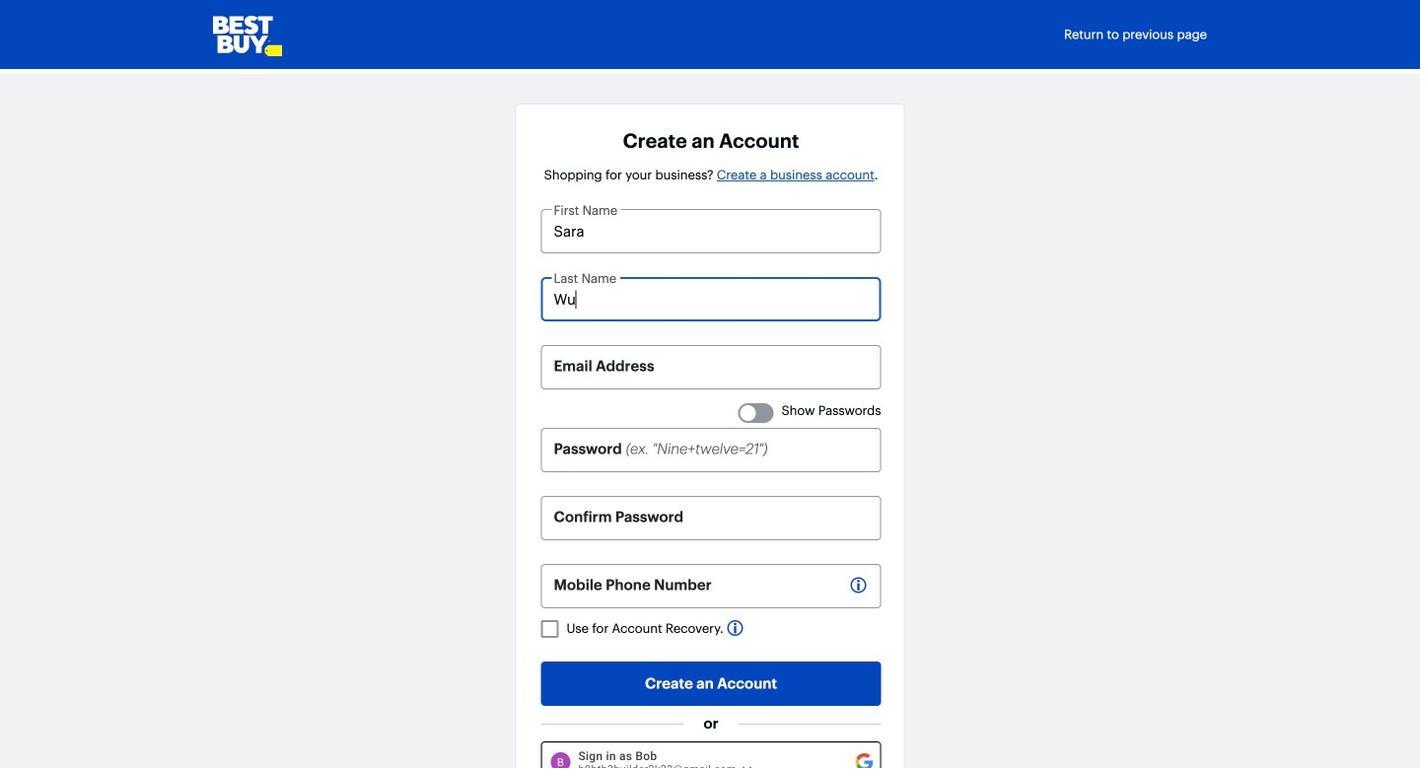 Task type: vqa. For each thing, say whether or not it's contained in the screenshot.
 EMAIL FIELD
yes



Task type: locate. For each thing, give the bounding box(es) containing it.
0 vertical spatial   password field
[[541, 428, 882, 473]]

  telephone field
[[541, 564, 882, 609]]

1 vertical spatial   password field
[[541, 496, 882, 541]]

  text field
[[541, 209, 882, 254]]

Use this mobile number for Account Recovery. checkbox
[[541, 621, 559, 638]]

None text field
[[541, 277, 882, 322]]

2   password field from the top
[[541, 496, 882, 541]]

  email field
[[541, 345, 882, 390]]

  password field
[[541, 428, 882, 473], [541, 496, 882, 541]]



Task type: describe. For each thing, give the bounding box(es) containing it.
1   password field from the top
[[541, 428, 882, 473]]

mobile phone number info image
[[851, 578, 867, 594]]

best buy home image
[[213, 0, 282, 69]]

account recovery phone info image
[[728, 620, 744, 636]]



